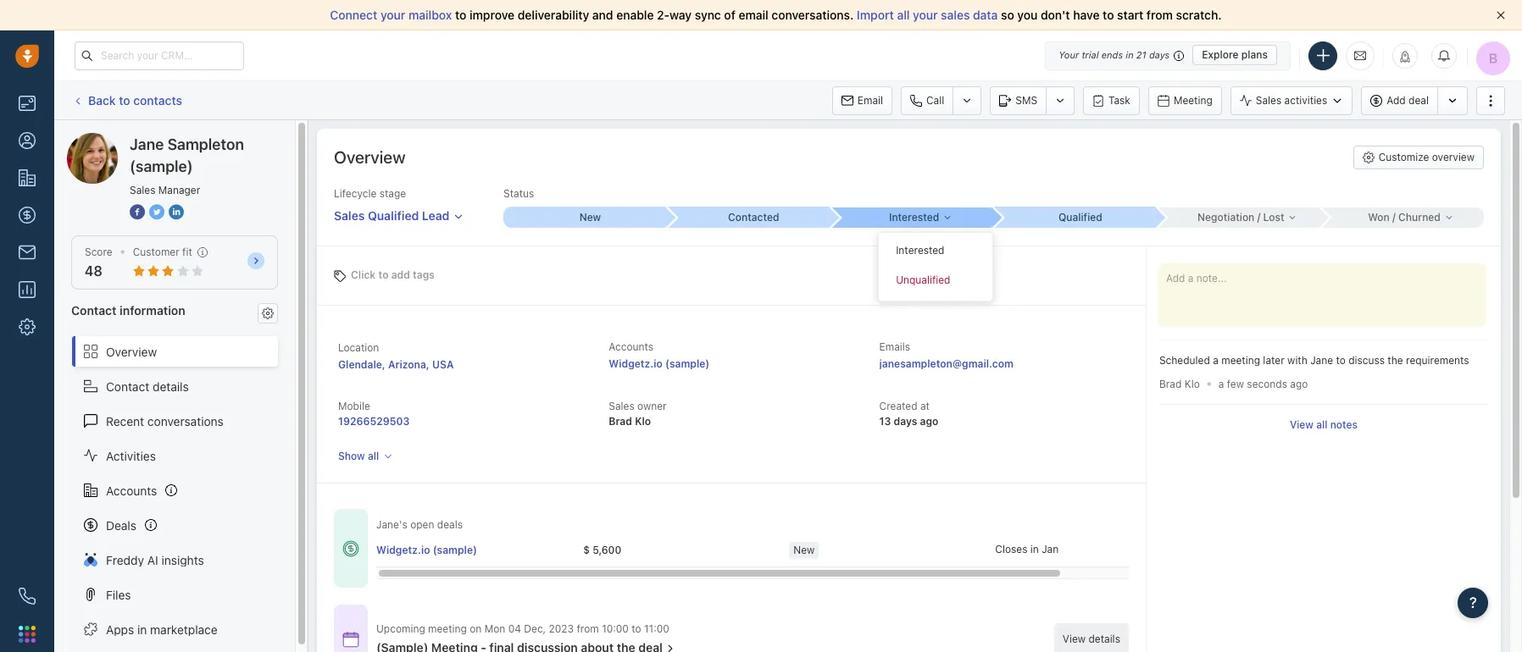 Task type: locate. For each thing, give the bounding box(es) containing it.
sales for sales owner brad klo
[[609, 400, 635, 413]]

qualified
[[368, 209, 419, 223], [1059, 211, 1103, 224]]

sales left the activities
[[1256, 94, 1282, 107]]

1 horizontal spatial jane
[[130, 136, 164, 153]]

jane's
[[377, 519, 408, 532]]

0 horizontal spatial your
[[381, 8, 406, 22]]

(sample) up manager
[[192, 132, 240, 147]]

back to contacts link
[[71, 87, 183, 114]]

1 vertical spatial new
[[794, 544, 815, 557]]

sampleton down contacts
[[130, 132, 189, 147]]

overview up contact details
[[106, 345, 157, 359]]

1 horizontal spatial view
[[1291, 419, 1314, 432]]

0 vertical spatial brad
[[1160, 378, 1182, 391]]

1 vertical spatial in
[[1031, 543, 1039, 556]]

all for view all notes
[[1317, 419, 1328, 432]]

mng settings image
[[262, 308, 274, 319]]

0 vertical spatial overview
[[334, 148, 406, 167]]

0 horizontal spatial meeting
[[428, 624, 467, 636]]

churned
[[1399, 211, 1441, 224]]

2 vertical spatial all
[[368, 450, 379, 463]]

freddy
[[106, 553, 144, 568]]

sms
[[1016, 94, 1038, 106]]

(sample) inside jane sampleton (sample) sales manager
[[130, 158, 193, 176]]

view all notes
[[1291, 419, 1358, 432]]

container_wx8msf4aqz5i3rn1 image for widgetz.io (sample)
[[343, 541, 360, 558]]

days down created at the bottom right of page
[[894, 416, 918, 428]]

meeting up 'few'
[[1222, 354, 1261, 367]]

mon
[[485, 624, 506, 636]]

2 vertical spatial in
[[137, 623, 147, 637]]

a left 'few'
[[1219, 378, 1225, 391]]

interested link
[[831, 207, 994, 228]]

arizona,
[[388, 359, 430, 371]]

customize overview button
[[1354, 146, 1485, 170]]

widgetz.io (sample) link down open
[[377, 543, 477, 558]]

brad down scheduled
[[1160, 378, 1182, 391]]

ago down with
[[1291, 378, 1309, 391]]

usa
[[432, 359, 454, 371]]

emails janesampleton@gmail.com
[[880, 341, 1014, 371]]

explore plans link
[[1193, 45, 1278, 65]]

way
[[670, 8, 692, 22]]

2 horizontal spatial in
[[1126, 49, 1134, 60]]

connect
[[330, 8, 378, 22]]

5,600
[[593, 544, 622, 557]]

back
[[88, 93, 116, 108]]

sampleton inside jane sampleton (sample) sales manager
[[168, 136, 244, 153]]

send email image
[[1355, 48, 1367, 63]]

contact up recent
[[106, 380, 149, 394]]

sales inside jane sampleton (sample) sales manager
[[130, 184, 156, 197]]

1 horizontal spatial qualified
[[1059, 211, 1103, 224]]

sales for sales qualified lead
[[334, 209, 365, 223]]

what's new image
[[1400, 50, 1412, 62]]

/ right won
[[1393, 211, 1396, 224]]

scheduled
[[1160, 354, 1211, 367]]

jane down back
[[101, 132, 127, 147]]

linkedin circled image
[[169, 204, 184, 221]]

apps in marketplace
[[106, 623, 218, 637]]

widgetz.io inside accounts widgetz.io (sample)
[[609, 358, 663, 371]]

container_wx8msf4aqz5i3rn1 image left the widgetz.io (sample)
[[343, 541, 360, 558]]

ago down at
[[920, 416, 939, 428]]

view all notes link
[[1291, 418, 1358, 433]]

janesampleton@gmail.com
[[880, 358, 1014, 371]]

brad down accounts widgetz.io (sample) at the left of the page
[[609, 416, 633, 428]]

1 horizontal spatial widgetz.io (sample) link
[[609, 358, 710, 371]]

contact
[[71, 304, 117, 318], [106, 380, 149, 394]]

add deal button
[[1362, 86, 1438, 115]]

to
[[455, 8, 467, 22], [1103, 8, 1115, 22], [119, 93, 130, 108], [379, 268, 389, 281], [1337, 354, 1346, 367], [632, 624, 642, 636]]

1 horizontal spatial meeting
[[1222, 354, 1261, 367]]

accounts up owner
[[609, 341, 654, 354]]

klo
[[1185, 378, 1201, 391], [635, 416, 651, 428]]

10:00
[[602, 624, 629, 636]]

2 horizontal spatial all
[[1317, 419, 1328, 432]]

widgetz.io up owner
[[609, 358, 663, 371]]

(sample) inside accounts widgetz.io (sample)
[[666, 358, 710, 371]]

1 horizontal spatial your
[[913, 8, 938, 22]]

0 horizontal spatial view
[[1063, 634, 1086, 646]]

customize
[[1379, 151, 1430, 164]]

/ for lost
[[1258, 211, 1261, 224]]

details inside view details link
[[1089, 634, 1121, 646]]

klo down owner
[[635, 416, 651, 428]]

1 vertical spatial ago
[[920, 416, 939, 428]]

start
[[1118, 8, 1144, 22]]

0 horizontal spatial days
[[894, 416, 918, 428]]

1 horizontal spatial widgetz.io
[[609, 358, 663, 371]]

seconds
[[1248, 378, 1288, 391]]

all right import
[[898, 8, 910, 22]]

sales activities
[[1256, 94, 1328, 107]]

activities
[[106, 449, 156, 463]]

0 vertical spatial ago
[[1291, 378, 1309, 391]]

in left 21
[[1126, 49, 1134, 60]]

location
[[338, 342, 379, 354]]

call button
[[901, 86, 953, 115]]

days right 21
[[1150, 49, 1170, 60]]

created
[[880, 400, 918, 413]]

open
[[411, 519, 435, 532]]

1 vertical spatial accounts
[[106, 484, 157, 498]]

0 horizontal spatial /
[[1258, 211, 1261, 224]]

/ for churned
[[1393, 211, 1396, 224]]

won / churned button
[[1321, 207, 1485, 228]]

qualified link
[[994, 207, 1158, 228]]

new inside new "link"
[[580, 211, 601, 224]]

in left the jan
[[1031, 543, 1039, 556]]

sampleton up manager
[[168, 136, 244, 153]]

widgetz.io (sample) link
[[609, 358, 710, 371], [377, 543, 477, 558]]

0 horizontal spatial new
[[580, 211, 601, 224]]

qualified inside 'link'
[[1059, 211, 1103, 224]]

add
[[391, 268, 410, 281]]

sales for sales activities
[[1256, 94, 1282, 107]]

your
[[1059, 49, 1080, 60]]

0 vertical spatial in
[[1126, 49, 1134, 60]]

container_wx8msf4aqz5i3rn1 image
[[343, 541, 360, 558], [343, 631, 360, 648], [665, 643, 677, 653]]

1 / from the left
[[1258, 211, 1261, 224]]

1 horizontal spatial days
[[1150, 49, 1170, 60]]

1 horizontal spatial /
[[1393, 211, 1396, 224]]

from right 2023
[[577, 624, 599, 636]]

1 vertical spatial klo
[[635, 416, 651, 428]]

0 vertical spatial view
[[1291, 419, 1314, 432]]

data
[[973, 8, 998, 22]]

1 vertical spatial overview
[[106, 345, 157, 359]]

1 vertical spatial contact
[[106, 380, 149, 394]]

contact down the '48'
[[71, 304, 117, 318]]

owner
[[638, 400, 667, 413]]

days inside the created at 13 days ago
[[894, 416, 918, 428]]

1 vertical spatial all
[[1317, 419, 1328, 432]]

ends
[[1102, 49, 1124, 60]]

2 / from the left
[[1393, 211, 1396, 224]]

jane inside jane sampleton (sample) sales manager
[[130, 136, 164, 153]]

sales activities button
[[1231, 86, 1362, 115], [1231, 86, 1354, 115]]

2 your from the left
[[913, 8, 938, 22]]

0 horizontal spatial klo
[[635, 416, 651, 428]]

0 horizontal spatial brad
[[609, 416, 633, 428]]

0 vertical spatial new
[[580, 211, 601, 224]]

0 horizontal spatial jane
[[101, 132, 127, 147]]

in
[[1126, 49, 1134, 60], [1031, 543, 1039, 556], [137, 623, 147, 637]]

the
[[1388, 354, 1404, 367]]

/ inside 'link'
[[1393, 211, 1396, 224]]

accounts inside accounts widgetz.io (sample)
[[609, 341, 654, 354]]

freshworks switcher image
[[19, 626, 36, 643]]

close image
[[1498, 11, 1506, 20]]

jane right with
[[1311, 354, 1334, 367]]

1 vertical spatial widgetz.io
[[377, 544, 430, 557]]

enable
[[617, 8, 654, 22]]

to right back
[[119, 93, 130, 108]]

meeting left on
[[428, 624, 467, 636]]

(sample) down jane sampleton (sample) at the left of page
[[130, 158, 193, 176]]

import
[[857, 8, 894, 22]]

details
[[153, 380, 189, 394], [1089, 634, 1121, 646]]

customer
[[133, 246, 180, 259]]

1 horizontal spatial overview
[[334, 148, 406, 167]]

widgetz.io
[[609, 358, 663, 371], [377, 544, 430, 557]]

widgetz.io (sample) link up owner
[[609, 358, 710, 371]]

1 vertical spatial view
[[1063, 634, 1086, 646]]

your
[[381, 8, 406, 22], [913, 8, 938, 22]]

1 vertical spatial brad
[[609, 416, 633, 428]]

sales left owner
[[609, 400, 635, 413]]

0 horizontal spatial qualified
[[368, 209, 419, 223]]

0 horizontal spatial in
[[137, 623, 147, 637]]

0 vertical spatial accounts
[[609, 341, 654, 354]]

sampleton for jane sampleton (sample) sales manager
[[168, 136, 244, 153]]

sales up the facebook circled image
[[130, 184, 156, 197]]

notes
[[1331, 419, 1358, 432]]

add
[[1388, 94, 1407, 107]]

row containing closes in jan
[[377, 534, 1202, 569]]

activities
[[1285, 94, 1328, 107]]

meeting
[[1222, 354, 1261, 367], [428, 624, 467, 636]]

klo down scheduled
[[1185, 378, 1201, 391]]

details for contact details
[[153, 380, 189, 394]]

score
[[85, 246, 113, 259]]

deal
[[1409, 94, 1430, 107]]

phone element
[[10, 580, 44, 614]]

your left mailbox
[[381, 8, 406, 22]]

1 vertical spatial details
[[1089, 634, 1121, 646]]

accounts for accounts
[[106, 484, 157, 498]]

1 vertical spatial days
[[894, 416, 918, 428]]

all inside view all notes link
[[1317, 419, 1328, 432]]

ago
[[1291, 378, 1309, 391], [920, 416, 939, 428]]

0 vertical spatial interested
[[890, 211, 940, 224]]

to right mailbox
[[455, 8, 467, 22]]

0 vertical spatial widgetz.io (sample) link
[[609, 358, 710, 371]]

your left sales
[[913, 8, 938, 22]]

widgetz.io down "jane's"
[[377, 544, 430, 557]]

explore plans
[[1203, 48, 1269, 61]]

overview up "lifecycle stage" at the top left of the page
[[334, 148, 406, 167]]

insights
[[162, 553, 204, 568]]

1 horizontal spatial from
[[1147, 8, 1174, 22]]

48 button
[[85, 264, 103, 279]]

1 horizontal spatial accounts
[[609, 341, 654, 354]]

Search your CRM... text field
[[75, 41, 244, 70]]

1 horizontal spatial all
[[898, 8, 910, 22]]

jane's open deals
[[377, 519, 463, 532]]

0 vertical spatial contact
[[71, 304, 117, 318]]

a right scheduled
[[1214, 354, 1219, 367]]

1 vertical spatial from
[[577, 624, 599, 636]]

1 vertical spatial interested
[[896, 244, 945, 257]]

1 your from the left
[[381, 8, 406, 22]]

freddy ai insights
[[106, 553, 204, 568]]

0 vertical spatial details
[[153, 380, 189, 394]]

0 horizontal spatial details
[[153, 380, 189, 394]]

0 vertical spatial widgetz.io
[[609, 358, 663, 371]]

interested button
[[831, 207, 994, 228]]

1 horizontal spatial in
[[1031, 543, 1039, 556]]

19266529503
[[338, 416, 410, 428]]

0 vertical spatial days
[[1150, 49, 1170, 60]]

/ left the lost
[[1258, 211, 1261, 224]]

scratch.
[[1177, 8, 1222, 22]]

1 horizontal spatial klo
[[1185, 378, 1201, 391]]

accounts down activities
[[106, 484, 157, 498]]

information
[[120, 304, 185, 318]]

sales down lifecycle on the top
[[334, 209, 365, 223]]

ai
[[147, 553, 158, 568]]

customize overview
[[1379, 151, 1475, 164]]

few
[[1228, 378, 1245, 391]]

sampleton
[[130, 132, 189, 147], [168, 136, 244, 153]]

requirements
[[1407, 354, 1470, 367]]

in right the apps
[[137, 623, 147, 637]]

row
[[377, 534, 1202, 569]]

0 horizontal spatial widgetz.io
[[377, 544, 430, 557]]

all right show
[[368, 450, 379, 463]]

(sample) down deals
[[433, 544, 477, 557]]

0 horizontal spatial ago
[[920, 416, 939, 428]]

from right start
[[1147, 8, 1174, 22]]

1 horizontal spatial details
[[1089, 634, 1121, 646]]

(sample) up owner
[[666, 358, 710, 371]]

status
[[504, 187, 534, 200]]

0 horizontal spatial widgetz.io (sample) link
[[377, 543, 477, 558]]

sales inside the sales owner brad klo
[[609, 400, 635, 413]]

discuss
[[1349, 354, 1386, 367]]

jane for jane sampleton (sample) sales manager
[[130, 136, 164, 153]]

all for show all
[[368, 450, 379, 463]]

score 48
[[85, 246, 113, 279]]

jane down contacts
[[130, 136, 164, 153]]

container_wx8msf4aqz5i3rn1 image left upcoming
[[343, 631, 360, 648]]

0 horizontal spatial all
[[368, 450, 379, 463]]

0 horizontal spatial accounts
[[106, 484, 157, 498]]

1 horizontal spatial new
[[794, 544, 815, 557]]

contacted
[[728, 211, 780, 224]]

all left notes
[[1317, 419, 1328, 432]]



Task type: describe. For each thing, give the bounding box(es) containing it.
at
[[921, 400, 930, 413]]

0 vertical spatial klo
[[1185, 378, 1201, 391]]

task button
[[1084, 86, 1140, 115]]

meeting
[[1174, 94, 1213, 106]]

jane sampleton (sample)
[[101, 132, 240, 147]]

ago inside the created at 13 days ago
[[920, 416, 939, 428]]

1 vertical spatial a
[[1219, 378, 1225, 391]]

fit
[[182, 246, 192, 259]]

plans
[[1242, 48, 1269, 61]]

later
[[1264, 354, 1285, 367]]

emails
[[880, 341, 911, 354]]

show
[[338, 450, 365, 463]]

1 vertical spatial meeting
[[428, 624, 467, 636]]

2-
[[657, 8, 670, 22]]

closes
[[996, 543, 1028, 556]]

facebook circled image
[[130, 204, 145, 221]]

to left discuss
[[1337, 354, 1346, 367]]

view for view details
[[1063, 634, 1086, 646]]

negotiation / lost
[[1198, 211, 1285, 224]]

13
[[880, 416, 892, 428]]

0 vertical spatial meeting
[[1222, 354, 1261, 367]]

dec,
[[524, 624, 546, 636]]

glendale,
[[338, 359, 386, 371]]

accounts widgetz.io (sample)
[[609, 341, 710, 371]]

don't
[[1041, 8, 1071, 22]]

add deal
[[1388, 94, 1430, 107]]

contact for contact details
[[106, 380, 149, 394]]

scheduled a meeting later with jane to discuss the requirements
[[1160, 354, 1470, 367]]

lead
[[422, 209, 450, 223]]

contact information
[[71, 304, 185, 318]]

jane for jane sampleton (sample)
[[101, 132, 127, 147]]

mobile 19266529503
[[338, 400, 410, 428]]

back to contacts
[[88, 93, 182, 108]]

lifecycle
[[334, 187, 377, 200]]

email
[[739, 8, 769, 22]]

new inside row
[[794, 544, 815, 557]]

your trial ends in 21 days
[[1059, 49, 1170, 60]]

created at 13 days ago
[[880, 400, 939, 428]]

to left start
[[1103, 8, 1115, 22]]

to left add
[[379, 268, 389, 281]]

jan
[[1042, 543, 1059, 556]]

11:00
[[644, 624, 670, 636]]

brad inside the sales owner brad klo
[[609, 416, 633, 428]]

phone image
[[19, 588, 36, 605]]

improve
[[470, 8, 515, 22]]

04
[[508, 624, 521, 636]]

so
[[1002, 8, 1015, 22]]

have
[[1074, 8, 1100, 22]]

conversations
[[147, 414, 224, 429]]

in for closes in jan
[[1031, 543, 1039, 556]]

apps
[[106, 623, 134, 637]]

in for apps in marketplace
[[137, 623, 147, 637]]

21
[[1137, 49, 1147, 60]]

container_wx8msf4aqz5i3rn1 image down 11:00 on the bottom of page
[[665, 643, 677, 653]]

widgetz.io inside row
[[377, 544, 430, 557]]

sampleton for jane sampleton (sample)
[[130, 132, 189, 147]]

connect your mailbox to improve deliverability and enable 2-way sync of email conversations. import all your sales data so you don't have to start from scratch.
[[330, 8, 1222, 22]]

location glendale, arizona, usa
[[338, 342, 454, 371]]

trial
[[1082, 49, 1099, 60]]

container_wx8msf4aqz5i3rn1 image for view details
[[343, 631, 360, 648]]

jane sampleton (sample) sales manager
[[130, 136, 244, 197]]

widgetz.io (sample)
[[377, 544, 477, 557]]

with
[[1288, 354, 1308, 367]]

call link
[[901, 86, 953, 115]]

1 horizontal spatial brad
[[1160, 378, 1182, 391]]

task
[[1109, 94, 1131, 106]]

19266529503 link
[[338, 416, 410, 428]]

sync
[[695, 8, 721, 22]]

you
[[1018, 8, 1038, 22]]

(sample) for accounts widgetz.io (sample)
[[666, 358, 710, 371]]

view for view all notes
[[1291, 419, 1314, 432]]

recent
[[106, 414, 144, 429]]

won / churned link
[[1321, 207, 1485, 228]]

sales owner brad klo
[[609, 400, 667, 428]]

manager
[[158, 184, 200, 197]]

explore
[[1203, 48, 1239, 61]]

details for view details
[[1089, 634, 1121, 646]]

2 horizontal spatial jane
[[1311, 354, 1334, 367]]

contact for contact information
[[71, 304, 117, 318]]

0 vertical spatial from
[[1147, 8, 1174, 22]]

overview
[[1433, 151, 1475, 164]]

new link
[[504, 207, 667, 228]]

negotiation
[[1198, 211, 1255, 224]]

(sample) for jane sampleton (sample)
[[192, 132, 240, 147]]

brad klo
[[1160, 378, 1201, 391]]

0 horizontal spatial overview
[[106, 345, 157, 359]]

interested inside dropdown button
[[890, 211, 940, 224]]

2023
[[549, 624, 574, 636]]

sales qualified lead
[[334, 209, 450, 223]]

won / churned
[[1369, 211, 1441, 224]]

conversations.
[[772, 8, 854, 22]]

upcoming meeting on mon 04 dec, 2023 from 10:00 to 11:00
[[377, 624, 670, 636]]

won
[[1369, 211, 1391, 224]]

meeting button
[[1149, 86, 1223, 115]]

klo inside the sales owner brad klo
[[635, 416, 651, 428]]

to left 11:00 on the bottom of page
[[632, 624, 642, 636]]

(sample) for jane sampleton (sample) sales manager
[[130, 158, 193, 176]]

import all your sales data link
[[857, 8, 1002, 22]]

0 vertical spatial a
[[1214, 354, 1219, 367]]

and
[[593, 8, 614, 22]]

marketplace
[[150, 623, 218, 637]]

0 horizontal spatial from
[[577, 624, 599, 636]]

connect your mailbox link
[[330, 8, 455, 22]]

48
[[85, 264, 103, 279]]

twitter circled image
[[149, 204, 165, 221]]

accounts for accounts widgetz.io (sample)
[[609, 341, 654, 354]]

negotiation / lost button
[[1158, 207, 1321, 228]]

lifecycle stage
[[334, 187, 406, 200]]

tags
[[413, 268, 435, 281]]

1 vertical spatial widgetz.io (sample) link
[[377, 543, 477, 558]]

sales qualified lead link
[[334, 201, 464, 225]]

files
[[106, 588, 131, 603]]

on
[[470, 624, 482, 636]]

upcoming
[[377, 624, 425, 636]]

0 vertical spatial all
[[898, 8, 910, 22]]

1 horizontal spatial ago
[[1291, 378, 1309, 391]]

show all
[[338, 450, 379, 463]]



Task type: vqa. For each thing, say whether or not it's contained in the screenshot.
rightmost Bring
no



